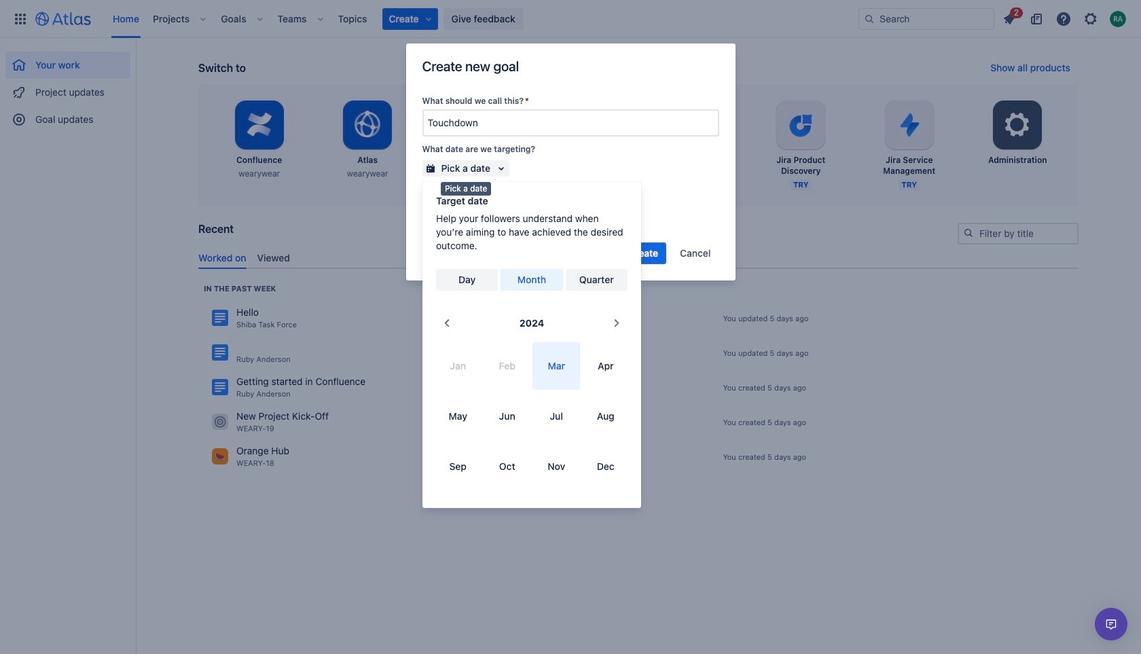 Task type: locate. For each thing, give the bounding box(es) containing it.
2 vertical spatial confluence image
[[212, 379, 228, 396]]

0 vertical spatial confluence image
[[212, 310, 228, 326]]

Filter by title field
[[959, 224, 1077, 243]]

search image
[[864, 13, 875, 24]]

top element
[[8, 0, 859, 38]]

2 confluence image from the top
[[212, 345, 228, 361]]

1 vertical spatial confluence image
[[212, 345, 228, 361]]

confluence image
[[212, 310, 228, 326], [212, 345, 228, 361], [212, 379, 228, 396]]

1 confluence image from the top
[[212, 310, 228, 326]]

None search field
[[859, 8, 994, 30]]

tooltip
[[441, 182, 491, 195]]

None field
[[424, 111, 718, 135]]

banner
[[0, 0, 1141, 38]]

search image
[[963, 228, 974, 238]]

see next year image
[[609, 315, 625, 331]]

heading
[[204, 283, 276, 294]]

tab list
[[193, 246, 1084, 269]]

group
[[5, 38, 130, 137]]



Task type: vqa. For each thing, say whether or not it's contained in the screenshot.
field
yes



Task type: describe. For each thing, give the bounding box(es) containing it.
townsquare image
[[212, 449, 228, 465]]

help image
[[1056, 11, 1072, 27]]

see previous year image
[[439, 315, 455, 331]]

townsquare image
[[212, 414, 228, 430]]

3 confluence image from the top
[[212, 379, 228, 396]]

settings image
[[1001, 109, 1034, 141]]

open intercom messenger image
[[1103, 616, 1119, 632]]

Search field
[[859, 8, 994, 30]]



